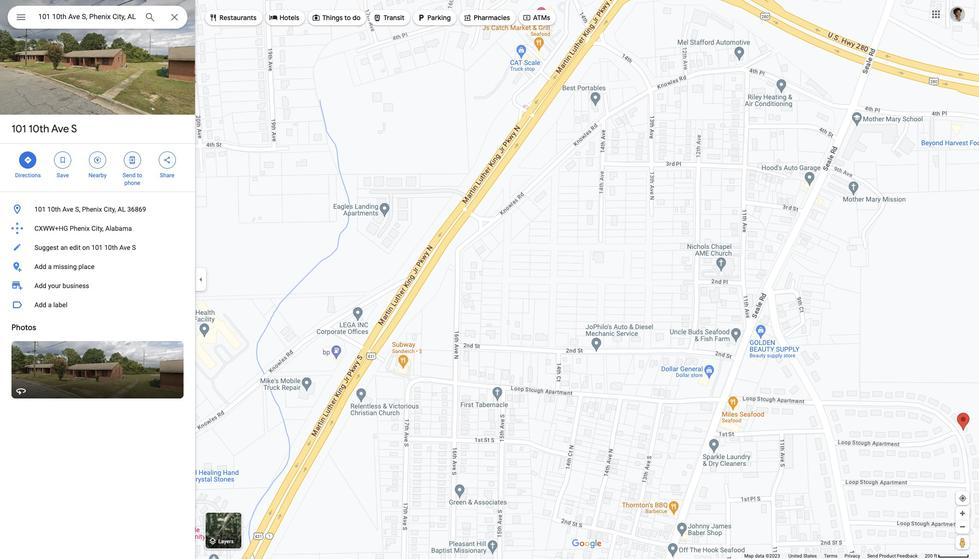 Task type: describe. For each thing, give the bounding box(es) containing it.
101 10th ave s, phenix city, al 36869 button
[[0, 200, 195, 219]]

cxww+hg phenix city, alabama button
[[0, 219, 195, 238]]

map data ©2023
[[745, 554, 782, 559]]

united
[[789, 554, 803, 559]]

actions for 101 10th ave s region
[[0, 144, 195, 192]]

restaurants
[[220, 13, 257, 22]]

united states
[[789, 554, 818, 559]]

ave for s
[[51, 122, 69, 136]]


[[128, 155, 137, 166]]


[[417, 12, 426, 23]]

footer inside google maps element
[[745, 554, 926, 560]]

nearby
[[89, 172, 107, 179]]

google maps element
[[0, 0, 980, 560]]

show your location image
[[959, 495, 968, 503]]

add for add a missing place
[[34, 263, 46, 271]]

missing
[[53, 263, 77, 271]]

collapse side panel image
[[196, 275, 206, 285]]

add a missing place
[[34, 263, 95, 271]]

united states button
[[789, 554, 818, 560]]

show street view coverage image
[[956, 536, 970, 550]]

 restaurants
[[209, 12, 257, 23]]

to inside send to phone
[[137, 172, 142, 179]]


[[58, 155, 67, 166]]

ft
[[935, 554, 938, 559]]

ave for s,
[[62, 206, 73, 213]]

 transit
[[373, 12, 405, 23]]

directions
[[15, 172, 41, 179]]

 things to do
[[312, 12, 361, 23]]

add a missing place button
[[0, 257, 195, 277]]

alabama
[[105, 225, 132, 233]]

cxww+hg
[[34, 225, 68, 233]]

send product feedback
[[868, 554, 918, 559]]

layers
[[219, 539, 234, 546]]

al
[[118, 206, 126, 213]]

save
[[57, 172, 69, 179]]

101 for 101 10th ave s, phenix city, al 36869
[[34, 206, 46, 213]]

none field inside 101 10th ave s, phenix city, al 36869 field
[[38, 11, 137, 22]]

phenix inside 'button'
[[82, 206, 102, 213]]


[[24, 155, 32, 166]]

terms
[[825, 554, 838, 559]]

edit
[[69, 244, 81, 252]]

101 10th ave s, phenix city, al 36869
[[34, 206, 146, 213]]


[[312, 12, 321, 23]]

city, inside button
[[91, 225, 104, 233]]

transit
[[384, 13, 405, 22]]

a for label
[[48, 301, 52, 309]]

hotels
[[280, 13, 300, 22]]

suggest an edit on 101 10th ave s
[[34, 244, 136, 252]]

product
[[880, 554, 897, 559]]


[[209, 12, 218, 23]]

phenix inside button
[[70, 225, 90, 233]]

101 10th ave s
[[11, 122, 77, 136]]

cxww+hg phenix city, alabama
[[34, 225, 132, 233]]



Task type: locate. For each thing, give the bounding box(es) containing it.
label
[[53, 301, 68, 309]]

footer containing map data ©2023
[[745, 554, 926, 560]]

2 add from the top
[[34, 282, 46, 290]]

city, left al
[[104, 206, 116, 213]]

send inside send product feedback button
[[868, 554, 879, 559]]

send to phone
[[123, 172, 142, 187]]

 hotels
[[269, 12, 300, 23]]

0 horizontal spatial to
[[137, 172, 142, 179]]

1 horizontal spatial s
[[132, 244, 136, 252]]

0 horizontal spatial 101
[[11, 122, 26, 136]]

ave left s,
[[62, 206, 73, 213]]

s inside 'button'
[[132, 244, 136, 252]]

1 horizontal spatial to
[[345, 13, 351, 22]]

 parking
[[417, 12, 451, 23]]

 pharmacies
[[464, 12, 510, 23]]

10th down alabama
[[104, 244, 118, 252]]

0 horizontal spatial s
[[71, 122, 77, 136]]

place
[[78, 263, 95, 271]]

do
[[353, 13, 361, 22]]

0 vertical spatial ave
[[51, 122, 69, 136]]

ave
[[51, 122, 69, 136], [62, 206, 73, 213], [119, 244, 130, 252]]

map
[[745, 554, 754, 559]]

things
[[323, 13, 343, 22]]

send left product
[[868, 554, 879, 559]]

2 vertical spatial ave
[[119, 244, 130, 252]]

36869
[[127, 206, 146, 213]]

add left your at the left bottom
[[34, 282, 46, 290]]

privacy button
[[845, 554, 861, 560]]

a inside button
[[48, 263, 52, 271]]

send for send product feedback
[[868, 554, 879, 559]]


[[93, 155, 102, 166]]

parking
[[428, 13, 451, 22]]

phenix right s,
[[82, 206, 102, 213]]

add
[[34, 263, 46, 271], [34, 282, 46, 290], [34, 301, 46, 309]]

to
[[345, 13, 351, 22], [137, 172, 142, 179]]

101 up cxww+hg
[[34, 206, 46, 213]]

send product feedback button
[[868, 554, 918, 560]]

atms
[[533, 13, 551, 22]]

1 horizontal spatial send
[[868, 554, 879, 559]]

a left label
[[48, 301, 52, 309]]

add your business
[[34, 282, 89, 290]]

add for add a label
[[34, 301, 46, 309]]

phenix
[[82, 206, 102, 213], [70, 225, 90, 233]]

1 vertical spatial ave
[[62, 206, 73, 213]]

photos
[[11, 323, 36, 333]]

your
[[48, 282, 61, 290]]

business
[[63, 282, 89, 290]]

101 up 
[[11, 122, 26, 136]]

101 right on
[[91, 244, 103, 252]]

2 vertical spatial 101
[[91, 244, 103, 252]]

10th up 
[[29, 122, 49, 136]]

city, up suggest an edit on 101 10th ave s 'button'
[[91, 225, 104, 233]]

terms button
[[825, 554, 838, 560]]


[[373, 12, 382, 23]]

add a label button
[[0, 296, 195, 315]]

add inside button
[[34, 263, 46, 271]]

s down 36869
[[132, 244, 136, 252]]

city, inside 'button'
[[104, 206, 116, 213]]

add left label
[[34, 301, 46, 309]]

privacy
[[845, 554, 861, 559]]

101 10th Ave S, Phenix City, AL 36869 field
[[8, 6, 188, 29]]

to left do
[[345, 13, 351, 22]]

 search field
[[8, 6, 188, 31]]

a for missing
[[48, 263, 52, 271]]

0 vertical spatial 101
[[11, 122, 26, 136]]


[[15, 11, 27, 24]]

phone
[[124, 180, 140, 187]]


[[163, 155, 172, 166]]

phenix down s,
[[70, 225, 90, 233]]

feedback
[[898, 554, 918, 559]]

1 vertical spatial send
[[868, 554, 879, 559]]

2 horizontal spatial 101
[[91, 244, 103, 252]]

add for add your business
[[34, 282, 46, 290]]

s,
[[75, 206, 80, 213]]

0 vertical spatial to
[[345, 13, 351, 22]]

0 vertical spatial add
[[34, 263, 46, 271]]

send up phone
[[123, 172, 136, 179]]

1 horizontal spatial 101
[[34, 206, 46, 213]]

0 vertical spatial send
[[123, 172, 136, 179]]

101 10th ave s main content
[[0, 0, 195, 560]]

2 vertical spatial add
[[34, 301, 46, 309]]

footer
[[745, 554, 926, 560]]

1 vertical spatial city,
[[91, 225, 104, 233]]


[[464, 12, 472, 23]]

10th for 101 10th ave s
[[29, 122, 49, 136]]

0 vertical spatial city,
[[104, 206, 116, 213]]

10th
[[29, 122, 49, 136], [47, 206, 61, 213], [104, 244, 118, 252]]


[[269, 12, 278, 23]]

send inside send to phone
[[123, 172, 136, 179]]

200 ft
[[926, 554, 938, 559]]

share
[[160, 172, 175, 179]]

ave up 
[[51, 122, 69, 136]]

0 horizontal spatial send
[[123, 172, 136, 179]]

1 vertical spatial 101
[[34, 206, 46, 213]]

1 vertical spatial to
[[137, 172, 142, 179]]

to inside  things to do
[[345, 13, 351, 22]]

suggest an edit on 101 10th ave s button
[[0, 238, 195, 257]]

1 vertical spatial 10th
[[47, 206, 61, 213]]

200
[[926, 554, 934, 559]]

zoom in image
[[960, 510, 967, 518]]

add a label
[[34, 301, 68, 309]]

1 a from the top
[[48, 263, 52, 271]]

1 add from the top
[[34, 263, 46, 271]]

to up phone
[[137, 172, 142, 179]]

2 vertical spatial 10th
[[104, 244, 118, 252]]

data
[[756, 554, 765, 559]]

zoom out image
[[960, 524, 967, 531]]

1 vertical spatial a
[[48, 301, 52, 309]]

0 vertical spatial phenix
[[82, 206, 102, 213]]

10th up cxww+hg
[[47, 206, 61, 213]]

1 vertical spatial phenix
[[70, 225, 90, 233]]

add inside 'button'
[[34, 301, 46, 309]]

google account: tariq douglas  
(tariq.douglas@adept.ai) image
[[951, 7, 966, 22]]

©2023
[[766, 554, 781, 559]]


[[523, 12, 531, 23]]

 button
[[8, 6, 34, 31]]

10th for 101 10th ave s, phenix city, al 36869
[[47, 206, 61, 213]]

send for send to phone
[[123, 172, 136, 179]]

s
[[71, 122, 77, 136], [132, 244, 136, 252]]

s up actions for 101 10th ave s region
[[71, 122, 77, 136]]

a
[[48, 263, 52, 271], [48, 301, 52, 309]]

3 add from the top
[[34, 301, 46, 309]]

an
[[60, 244, 68, 252]]

a left missing
[[48, 263, 52, 271]]

send
[[123, 172, 136, 179], [868, 554, 879, 559]]

 atms
[[523, 12, 551, 23]]

a inside 'button'
[[48, 301, 52, 309]]

on
[[82, 244, 90, 252]]

city,
[[104, 206, 116, 213], [91, 225, 104, 233]]

1 vertical spatial add
[[34, 282, 46, 290]]

0 vertical spatial s
[[71, 122, 77, 136]]

add down suggest
[[34, 263, 46, 271]]

1 vertical spatial s
[[132, 244, 136, 252]]

None field
[[38, 11, 137, 22]]

pharmacies
[[474, 13, 510, 22]]

2 a from the top
[[48, 301, 52, 309]]

add your business link
[[0, 277, 195, 296]]

ave down alabama
[[119, 244, 130, 252]]

101 for 101 10th ave s
[[11, 122, 26, 136]]

states
[[804, 554, 818, 559]]

200 ft button
[[926, 554, 970, 559]]

suggest
[[34, 244, 59, 252]]

101
[[11, 122, 26, 136], [34, 206, 46, 213], [91, 244, 103, 252]]

0 vertical spatial a
[[48, 263, 52, 271]]

0 vertical spatial 10th
[[29, 122, 49, 136]]



Task type: vqa. For each thing, say whether or not it's contained in the screenshot.


